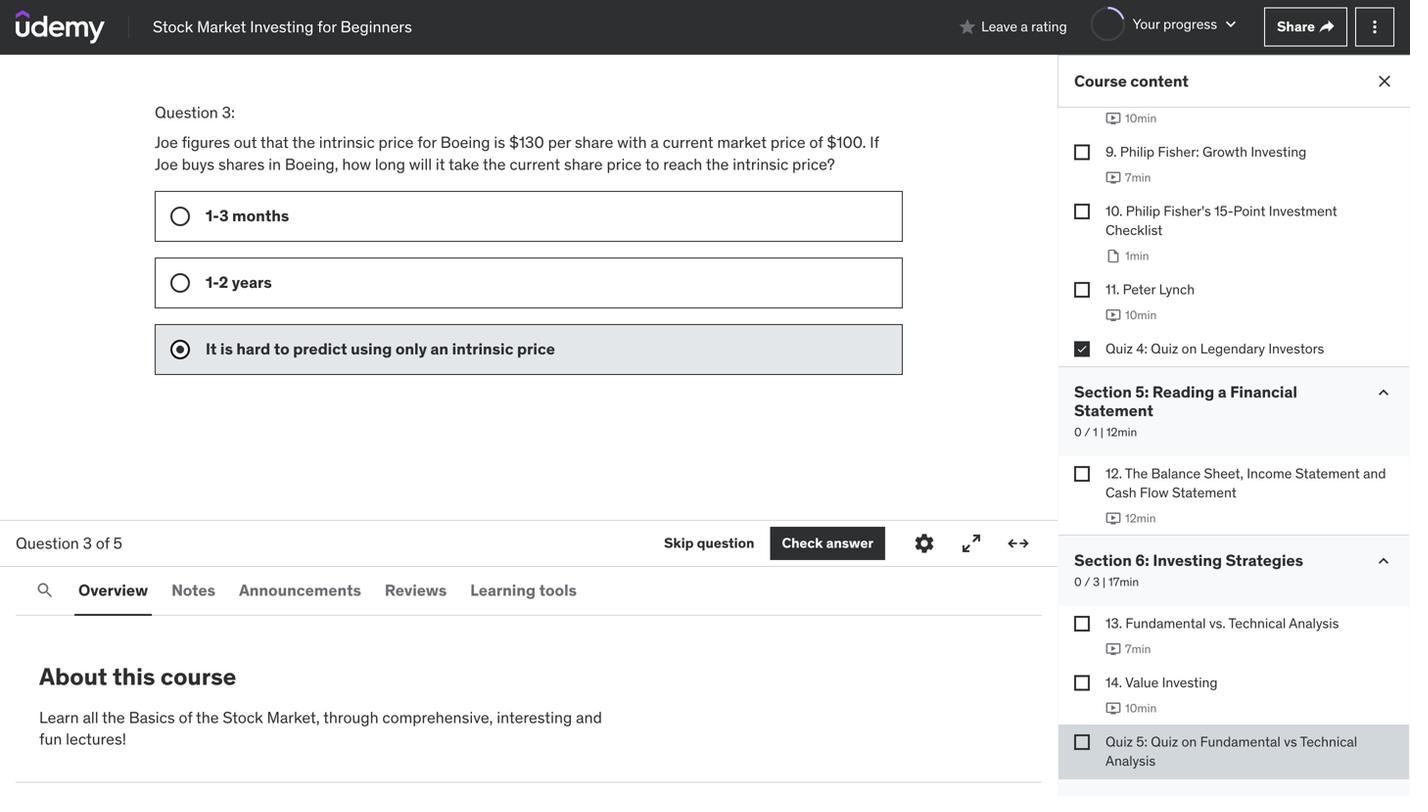Task type: locate. For each thing, give the bounding box(es) containing it.
in
[[269, 154, 281, 174]]

1 horizontal spatial stock
[[223, 707, 263, 728]]

flow
[[1140, 484, 1169, 502]]

price up price?
[[771, 132, 806, 152]]

2 / from the top
[[1085, 575, 1090, 590]]

/ inside section 5: reading a financial statement 0 / 1 | 12min
[[1085, 425, 1090, 440]]

1 vertical spatial joe
[[155, 154, 178, 174]]

0 vertical spatial of
[[810, 132, 823, 152]]

1 horizontal spatial question
[[155, 102, 218, 122]]

section 6: investing strategies button
[[1074, 550, 1304, 571]]

0 vertical spatial for
[[317, 16, 337, 37]]

0 horizontal spatial small image
[[958, 17, 978, 37]]

quiz 4: quiz on legendary investors
[[1106, 340, 1325, 357]]

1 horizontal spatial intrinsic
[[452, 339, 514, 359]]

investing right 6: at bottom right
[[1153, 550, 1222, 571]]

0 vertical spatial intrinsic
[[319, 132, 375, 152]]

market
[[197, 16, 246, 37]]

share down $130 per
[[564, 154, 603, 174]]

1 vertical spatial 7min
[[1125, 642, 1151, 657]]

0 horizontal spatial and
[[576, 707, 602, 728]]

1 vertical spatial 3
[[83, 533, 92, 553]]

| inside section 6: investing strategies 0 / 3 | 17min
[[1103, 575, 1106, 590]]

0 horizontal spatial 3
[[83, 533, 92, 553]]

1- left months
[[206, 206, 219, 226]]

1 horizontal spatial statement
[[1172, 484, 1237, 502]]

1 horizontal spatial current
[[663, 132, 714, 152]]

is right it
[[220, 339, 233, 359]]

4:
[[1137, 340, 1148, 357]]

0 vertical spatial section
[[1074, 382, 1132, 402]]

your progress button
[[1091, 7, 1241, 41]]

investing right value
[[1162, 674, 1218, 691]]

1 vertical spatial 10min
[[1125, 308, 1157, 323]]

12min right 'play the balance sheet, income statement and cash flow statement' image
[[1125, 511, 1156, 526]]

small image inside leave a rating button
[[958, 17, 978, 37]]

0 vertical spatial 5:
[[1136, 382, 1149, 402]]

10min down peter
[[1125, 308, 1157, 323]]

10min down value
[[1125, 701, 1157, 716]]

section up 1
[[1074, 382, 1132, 402]]

1 vertical spatial for
[[417, 132, 437, 152]]

question 3: joe figures out that the intrinsic price for boeing is $130 per share with a current market price of $100. if joe buys shares in boeing, how long will it take the current share price to reach the intrinsic price?
[[155, 102, 879, 174]]

1 small image from the top
[[1374, 383, 1394, 402]]

0 vertical spatial to
[[645, 154, 660, 174]]

philip for 9.
[[1120, 143, 1155, 161]]

2 vertical spatial of
[[179, 707, 192, 728]]

10min right 'play warren buffett: value investing' image on the top of page
[[1125, 111, 1157, 126]]

of left 5
[[96, 533, 110, 553]]

small image right progress
[[1221, 14, 1241, 34]]

financial
[[1230, 382, 1298, 402]]

xsmall image left 4:
[[1074, 341, 1090, 357]]

1 horizontal spatial 3
[[219, 206, 229, 226]]

1 7min from the top
[[1125, 170, 1151, 185]]

1 horizontal spatial to
[[645, 154, 660, 174]]

1 vertical spatial analysis
[[1106, 752, 1156, 770]]

technical right vs
[[1300, 733, 1358, 751]]

section up '17min'
[[1074, 550, 1132, 571]]

to
[[645, 154, 660, 174], [274, 339, 290, 359]]

10min
[[1125, 111, 1157, 126], [1125, 308, 1157, 323], [1125, 701, 1157, 716]]

1 1- from the top
[[206, 206, 219, 226]]

content
[[1131, 71, 1189, 91]]

stock market investing for beginners link
[[153, 16, 412, 38]]

1 vertical spatial /
[[1085, 575, 1090, 590]]

question inside question 3: joe figures out that the intrinsic price for boeing is $130 per share with a current market price of $100. if joe buys shares in boeing, how long will it take the current share price to reach the intrinsic price?
[[155, 102, 218, 122]]

statement down the sheet,
[[1172, 484, 1237, 502]]

/ left 1
[[1085, 425, 1090, 440]]

stock inside learn all the basics of the stock market, through comprehensive, interesting and fun lectures!
[[223, 707, 263, 728]]

xsmall image
[[1319, 19, 1335, 35], [1074, 204, 1090, 219], [1074, 282, 1090, 298], [1074, 341, 1090, 357]]

to inside group
[[274, 339, 290, 359]]

investing inside section 6: investing strategies 0 / 3 | 17min
[[1153, 550, 1222, 571]]

1- for 2
[[206, 272, 219, 293]]

0 vertical spatial philip
[[1120, 143, 1155, 161]]

1 vertical spatial 1-
[[206, 272, 219, 293]]

5:
[[1136, 382, 1149, 402], [1137, 733, 1148, 751]]

intrinsic up the how
[[319, 132, 375, 152]]

12min
[[1107, 425, 1137, 440], [1125, 511, 1156, 526]]

search image
[[35, 581, 55, 600]]

2 vertical spatial 3
[[1093, 575, 1100, 590]]

intrinsic right an
[[452, 339, 514, 359]]

1 xsmall image from the top
[[1074, 144, 1090, 160]]

1 horizontal spatial analysis
[[1289, 615, 1339, 632]]

0 left 1
[[1074, 425, 1082, 440]]

investing right market
[[250, 16, 314, 37]]

quiz right 4:
[[1151, 340, 1179, 357]]

1 vertical spatial fundamental
[[1201, 733, 1281, 751]]

7min
[[1125, 170, 1151, 185], [1125, 642, 1151, 657]]

1 vertical spatial on
[[1182, 733, 1197, 751]]

intrinsic down market
[[733, 154, 789, 174]]

2 horizontal spatial statement
[[1296, 465, 1360, 482]]

share
[[575, 132, 614, 152], [564, 154, 603, 174]]

statement up 1
[[1074, 401, 1154, 421]]

2 on from the top
[[1182, 733, 1197, 751]]

philip
[[1120, 143, 1155, 161], [1126, 202, 1161, 220]]

2 1- from the top
[[206, 272, 219, 293]]

investing right growth
[[1251, 143, 1307, 161]]

1 10min from the top
[[1125, 111, 1157, 126]]

2 vertical spatial statement
[[1172, 484, 1237, 502]]

1 0 from the top
[[1074, 425, 1082, 440]]

14. value investing
[[1106, 674, 1218, 691]]

a left rating
[[1021, 18, 1028, 35]]

question for question 3: joe figures out that the intrinsic price for boeing is $130 per share with a current market price of $100. if joe buys shares in boeing, how long will it take the current share price to reach the intrinsic price?
[[155, 102, 218, 122]]

tools
[[539, 580, 577, 600]]

/ left '17min'
[[1085, 575, 1090, 590]]

0 vertical spatial on
[[1182, 340, 1197, 357]]

5: inside section 5: reading a financial statement 0 / 1 | 12min
[[1136, 382, 1149, 402]]

price down with
[[607, 154, 642, 174]]

0 vertical spatial joe
[[155, 132, 178, 152]]

3
[[219, 206, 229, 226], [83, 533, 92, 553], [1093, 575, 1100, 590]]

0 vertical spatial 0
[[1074, 425, 1082, 440]]

0 horizontal spatial to
[[274, 339, 290, 359]]

0 vertical spatial statement
[[1074, 401, 1154, 421]]

progress
[[1164, 15, 1218, 33]]

small image
[[1374, 383, 1394, 402], [1374, 551, 1394, 571]]

0 horizontal spatial of
[[96, 533, 110, 553]]

10min for value
[[1125, 701, 1157, 716]]

joe left figures
[[155, 132, 178, 152]]

7min right play philip fisher: growth investing icon
[[1125, 170, 1151, 185]]

is right boeing
[[494, 132, 505, 152]]

1 vertical spatial philip
[[1126, 202, 1161, 220]]

price right an
[[517, 339, 555, 359]]

of
[[810, 132, 823, 152], [96, 533, 110, 553], [179, 707, 192, 728]]

question up figures
[[155, 102, 218, 122]]

question up search icon
[[16, 533, 79, 553]]

hard
[[236, 339, 270, 359]]

2 horizontal spatial a
[[1218, 382, 1227, 402]]

statement for income
[[1296, 465, 1360, 482]]

5: left reading
[[1136, 382, 1149, 402]]

intrinsic
[[319, 132, 375, 152], [733, 154, 789, 174], [452, 339, 514, 359]]

1 vertical spatial stock
[[223, 707, 263, 728]]

1 horizontal spatial and
[[1364, 465, 1386, 482]]

1 vertical spatial 5:
[[1137, 733, 1148, 751]]

2 vertical spatial intrinsic
[[452, 339, 514, 359]]

0 vertical spatial a
[[1021, 18, 1028, 35]]

and
[[1364, 465, 1386, 482], [576, 707, 602, 728]]

skip question button
[[664, 527, 755, 560]]

on inside quiz 5: quiz on fundamental vs technical analysis
[[1182, 733, 1197, 751]]

growth
[[1203, 143, 1248, 161]]

1 on from the top
[[1182, 340, 1197, 357]]

5: down value
[[1137, 733, 1148, 751]]

0 vertical spatial 7min
[[1125, 170, 1151, 185]]

5 xsmall image from the top
[[1074, 734, 1090, 750]]

fundamental left vs.
[[1126, 615, 1206, 632]]

fundamental left vs
[[1201, 733, 1281, 751]]

3 inside group
[[219, 206, 229, 226]]

analysis down strategies
[[1289, 615, 1339, 632]]

a right reading
[[1218, 382, 1227, 402]]

overview button
[[74, 567, 152, 614]]

0 horizontal spatial for
[[317, 16, 337, 37]]

1 vertical spatial |
[[1103, 575, 1106, 590]]

4 xsmall image from the top
[[1074, 675, 1090, 691]]

11. peter lynch
[[1106, 280, 1195, 298]]

0 vertical spatial small image
[[1374, 383, 1394, 402]]

0 inside section 6: investing strategies 0 / 3 | 17min
[[1074, 575, 1082, 590]]

xsmall image for 12.
[[1074, 466, 1090, 482]]

statement inside section 5: reading a financial statement 0 / 1 | 12min
[[1074, 401, 1154, 421]]

share button
[[1265, 7, 1348, 47]]

xsmall image left 10.
[[1074, 204, 1090, 219]]

2 7min from the top
[[1125, 642, 1151, 657]]

section inside section 6: investing strategies 0 / 3 | 17min
[[1074, 550, 1132, 571]]

2 vertical spatial a
[[1218, 382, 1227, 402]]

basics
[[129, 707, 175, 728]]

close course content sidebar image
[[1375, 72, 1395, 91]]

10min for peter
[[1125, 308, 1157, 323]]

it
[[436, 154, 445, 174]]

technical right vs.
[[1229, 615, 1286, 632]]

1 horizontal spatial is
[[494, 132, 505, 152]]

0 vertical spatial |
[[1101, 425, 1104, 440]]

stock left market
[[153, 16, 193, 37]]

| inside section 5: reading a financial statement 0 / 1 | 12min
[[1101, 425, 1104, 440]]

the
[[292, 132, 315, 152], [483, 154, 506, 174], [706, 154, 729, 174], [102, 707, 125, 728], [196, 707, 219, 728]]

0 vertical spatial 1-
[[206, 206, 219, 226]]

quiz
[[1106, 340, 1133, 357], [1151, 340, 1179, 357], [1106, 733, 1133, 751], [1151, 733, 1179, 751]]

2 xsmall image from the top
[[1074, 466, 1090, 482]]

2 section from the top
[[1074, 550, 1132, 571]]

to down with
[[645, 154, 660, 174]]

| left '17min'
[[1103, 575, 1106, 590]]

0 horizontal spatial statement
[[1074, 401, 1154, 421]]

0 horizontal spatial technical
[[1229, 615, 1286, 632]]

1 vertical spatial and
[[576, 707, 602, 728]]

and inside 12. the balance sheet, income statement and cash flow statement
[[1364, 465, 1386, 482]]

reviews
[[385, 580, 447, 600]]

play philip fisher: growth investing image
[[1106, 170, 1121, 186]]

your
[[1133, 15, 1160, 33]]

a right with
[[651, 132, 659, 152]]

3 inside section 6: investing strategies 0 / 3 | 17min
[[1093, 575, 1100, 590]]

2 10min from the top
[[1125, 308, 1157, 323]]

reviews button
[[381, 567, 451, 614]]

play peter lynch image
[[1106, 307, 1121, 323]]

0 vertical spatial analysis
[[1289, 615, 1339, 632]]

for up will
[[417, 132, 437, 152]]

investing for 14. value investing
[[1162, 674, 1218, 691]]

3 10min from the top
[[1125, 701, 1157, 716]]

for inside question 3: joe figures out that the intrinsic price for boeing is $130 per share with a current market price of $100. if joe buys shares in boeing, how long will it take the current share price to reach the intrinsic price?
[[417, 132, 437, 152]]

fundamental inside quiz 5: quiz on fundamental vs technical analysis
[[1201, 733, 1281, 751]]

0 vertical spatial 12min
[[1107, 425, 1137, 440]]

2 0 from the top
[[1074, 575, 1082, 590]]

fundamental
[[1126, 615, 1206, 632], [1201, 733, 1281, 751]]

take
[[449, 154, 479, 174]]

boeing
[[440, 132, 490, 152]]

technical
[[1229, 615, 1286, 632], [1300, 733, 1358, 751]]

is inside question 3: joe figures out that the intrinsic price for boeing is $130 per share with a current market price of $100. if joe buys shares in boeing, how long will it take the current share price to reach the intrinsic price?
[[494, 132, 505, 152]]

settings image
[[913, 532, 936, 555]]

joe figures out that the intrinsic price for boeing is $130 per share with a current market price of $100. if joe buys shares in boeing, how long will it take the current share price to reach the intrinsic price? group
[[155, 191, 903, 375]]

xsmall image for 9.
[[1074, 144, 1090, 160]]

price up long
[[379, 132, 414, 152]]

0 vertical spatial is
[[494, 132, 505, 152]]

2 horizontal spatial 3
[[1093, 575, 1100, 590]]

for
[[317, 16, 337, 37], [417, 132, 437, 152]]

0 left '17min'
[[1074, 575, 1082, 590]]

|
[[1101, 425, 1104, 440], [1103, 575, 1106, 590]]

quiz down 14. value investing
[[1151, 733, 1179, 751]]

on left legendary
[[1182, 340, 1197, 357]]

12min right 1
[[1107, 425, 1137, 440]]

1 vertical spatial a
[[651, 132, 659, 152]]

1 vertical spatial technical
[[1300, 733, 1358, 751]]

1 vertical spatial question
[[16, 533, 79, 553]]

1 vertical spatial 0
[[1074, 575, 1082, 590]]

7min right the play fundamental vs. technical analysis icon
[[1125, 642, 1151, 657]]

investing
[[250, 16, 314, 37], [1251, 143, 1307, 161], [1153, 550, 1222, 571], [1162, 674, 1218, 691]]

to right hard
[[274, 339, 290, 359]]

xsmall image
[[1074, 144, 1090, 160], [1074, 466, 1090, 482], [1074, 616, 1090, 632], [1074, 675, 1090, 691], [1074, 734, 1090, 750]]

philip inside 10. philip fisher's 15-point investment checklist
[[1126, 202, 1161, 220]]

3 xsmall image from the top
[[1074, 616, 1090, 632]]

investment
[[1269, 202, 1338, 220]]

1 horizontal spatial small image
[[1221, 14, 1241, 34]]

2 small image from the top
[[1374, 551, 1394, 571]]

play fundamental vs. technical analysis image
[[1106, 642, 1121, 657]]

0 vertical spatial current
[[663, 132, 714, 152]]

1 vertical spatial is
[[220, 339, 233, 359]]

0 vertical spatial stock
[[153, 16, 193, 37]]

xsmall image inside share button
[[1319, 19, 1335, 35]]

small image left leave
[[958, 17, 978, 37]]

current up reach on the left top
[[663, 132, 714, 152]]

section inside section 5: reading a financial statement 0 / 1 | 12min
[[1074, 382, 1132, 402]]

current
[[663, 132, 714, 152], [510, 154, 560, 174]]

current down $130 per
[[510, 154, 560, 174]]

9.
[[1106, 143, 1117, 161]]

leave a rating
[[982, 18, 1067, 35]]

value
[[1125, 674, 1159, 691]]

small image
[[1221, 14, 1241, 34], [958, 17, 978, 37]]

1 section from the top
[[1074, 382, 1132, 402]]

1- left the years
[[206, 272, 219, 293]]

2 vertical spatial 10min
[[1125, 701, 1157, 716]]

1 vertical spatial to
[[274, 339, 290, 359]]

fullscreen image
[[960, 532, 983, 555]]

start philip fisher's 15-point investment checklist image
[[1106, 248, 1121, 264]]

3 left 5
[[83, 533, 92, 553]]

stock left market,
[[223, 707, 263, 728]]

1 horizontal spatial a
[[1021, 18, 1028, 35]]

1 vertical spatial section
[[1074, 550, 1132, 571]]

1 horizontal spatial technical
[[1300, 733, 1358, 751]]

philip for 10.
[[1126, 202, 1161, 220]]

1 horizontal spatial of
[[179, 707, 192, 728]]

only
[[396, 339, 427, 359]]

market,
[[267, 707, 320, 728]]

investors
[[1269, 340, 1325, 357]]

for inside stock market investing for beginners link
[[317, 16, 337, 37]]

of up price?
[[810, 132, 823, 152]]

5: for quiz
[[1137, 733, 1148, 751]]

1min
[[1125, 248, 1149, 264]]

1 joe from the top
[[155, 132, 178, 152]]

0 horizontal spatial question
[[16, 533, 79, 553]]

0 vertical spatial /
[[1085, 425, 1090, 440]]

/
[[1085, 425, 1090, 440], [1085, 575, 1090, 590]]

| right 1
[[1101, 425, 1104, 440]]

5: inside quiz 5: quiz on fundamental vs technical analysis
[[1137, 733, 1148, 751]]

market
[[717, 132, 767, 152]]

1 vertical spatial share
[[564, 154, 603, 174]]

philip right the 9.
[[1120, 143, 1155, 161]]

1-
[[206, 206, 219, 226], [206, 272, 219, 293]]

1 vertical spatial statement
[[1296, 465, 1360, 482]]

1
[[1093, 425, 1098, 440]]

fisher's
[[1164, 202, 1211, 220]]

using
[[351, 339, 392, 359]]

0 vertical spatial and
[[1364, 465, 1386, 482]]

0 horizontal spatial a
[[651, 132, 659, 152]]

philip up checklist
[[1126, 202, 1161, 220]]

statement for financial
[[1074, 401, 1154, 421]]

1 vertical spatial small image
[[1374, 551, 1394, 571]]

xsmall image right share
[[1319, 19, 1335, 35]]

about this course
[[39, 662, 236, 692]]

2 horizontal spatial of
[[810, 132, 823, 152]]

small image for section 6: investing strategies
[[1374, 551, 1394, 571]]

12min inside section 5: reading a financial statement 0 / 1 | 12min
[[1107, 425, 1137, 440]]

3 left months
[[219, 206, 229, 226]]

1 vertical spatial intrinsic
[[733, 154, 789, 174]]

peter
[[1123, 280, 1156, 298]]

1 horizontal spatial for
[[417, 132, 437, 152]]

shares
[[218, 154, 265, 174]]

joe left buys
[[155, 154, 178, 174]]

analysis inside quiz 5: quiz on fundamental vs technical analysis
[[1106, 752, 1156, 770]]

0 vertical spatial 10min
[[1125, 111, 1157, 126]]

xsmall image for 14.
[[1074, 675, 1090, 691]]

0 vertical spatial question
[[155, 102, 218, 122]]

1 vertical spatial 12min
[[1125, 511, 1156, 526]]

0 horizontal spatial analysis
[[1106, 752, 1156, 770]]

the down market
[[706, 154, 729, 174]]

section for statement
[[1074, 382, 1132, 402]]

intrinsic inside group
[[452, 339, 514, 359]]

announcements
[[239, 580, 361, 600]]

0 horizontal spatial stock
[[153, 16, 193, 37]]

share left with
[[575, 132, 614, 152]]

0 vertical spatial 3
[[219, 206, 229, 226]]

of right basics
[[179, 707, 192, 728]]

0 horizontal spatial current
[[510, 154, 560, 174]]

statement right income at the bottom right
[[1296, 465, 1360, 482]]

$100.
[[827, 132, 866, 152]]

for left beginners
[[317, 16, 337, 37]]

2 joe from the top
[[155, 154, 178, 174]]

3 left '17min'
[[1093, 575, 1100, 590]]

statement
[[1074, 401, 1154, 421], [1296, 465, 1360, 482], [1172, 484, 1237, 502]]

stock inside stock market investing for beginners link
[[153, 16, 193, 37]]

analysis down play value investing image
[[1106, 752, 1156, 770]]

0 horizontal spatial is
[[220, 339, 233, 359]]

1 / from the top
[[1085, 425, 1090, 440]]

analysis
[[1289, 615, 1339, 632], [1106, 752, 1156, 770]]

answer
[[826, 534, 874, 552]]

on down 14. value investing
[[1182, 733, 1197, 751]]



Task type: describe. For each thing, give the bounding box(es) containing it.
10. philip fisher's 15-point investment checklist
[[1106, 202, 1338, 239]]

play value investing image
[[1106, 701, 1121, 716]]

actions image
[[1365, 17, 1385, 37]]

investing for stock market investing for beginners
[[250, 16, 314, 37]]

a inside button
[[1021, 18, 1028, 35]]

quiz down play value investing image
[[1106, 733, 1133, 751]]

learning
[[470, 580, 536, 600]]

leave
[[982, 18, 1018, 35]]

overview
[[78, 580, 148, 600]]

section 5: reading a financial statement button
[[1074, 382, 1359, 421]]

0 horizontal spatial intrinsic
[[319, 132, 375, 152]]

quiz left 4:
[[1106, 340, 1133, 357]]

the down course
[[196, 707, 219, 728]]

7min for philip
[[1125, 170, 1151, 185]]

section for /
[[1074, 550, 1132, 571]]

a inside question 3: joe figures out that the intrinsic price for boeing is $130 per share with a current market price of $100. if joe buys shares in boeing, how long will it take the current share price to reach the intrinsic price?
[[651, 132, 659, 152]]

all
[[83, 707, 99, 728]]

the right all at the left bottom of the page
[[102, 707, 125, 728]]

12.
[[1106, 465, 1122, 482]]

an
[[431, 339, 449, 359]]

learn all the basics of the stock market, through comprehensive, interesting and fun lectures!
[[39, 707, 602, 749]]

with
[[617, 132, 647, 152]]

section 6: investing strategies 0 / 3 | 17min
[[1074, 550, 1304, 590]]

interesting
[[497, 707, 572, 728]]

checklist
[[1106, 221, 1163, 239]]

if
[[870, 132, 879, 152]]

the
[[1125, 465, 1148, 482]]

it
[[206, 339, 217, 359]]

7min for fundamental
[[1125, 642, 1151, 657]]

years
[[232, 272, 272, 293]]

income
[[1247, 465, 1292, 482]]

3 for 1-
[[219, 206, 229, 226]]

the right take
[[483, 154, 506, 174]]

lynch
[[1159, 280, 1195, 298]]

1-2 years
[[206, 272, 272, 293]]

11.
[[1106, 280, 1120, 298]]

/ inside section 6: investing strategies 0 / 3 | 17min
[[1085, 575, 1090, 590]]

section 5: reading a financial statement 0 / 1 | 12min
[[1074, 382, 1298, 440]]

predict
[[293, 339, 347, 359]]

5: for section
[[1136, 382, 1149, 402]]

buys
[[182, 154, 215, 174]]

xsmall image for 13.
[[1074, 616, 1090, 632]]

0 vertical spatial technical
[[1229, 615, 1286, 632]]

14.
[[1106, 674, 1122, 691]]

$130 per
[[509, 132, 571, 152]]

fun
[[39, 729, 62, 749]]

0 vertical spatial share
[[575, 132, 614, 152]]

price inside joe figures out that the intrinsic price for boeing is $130 per share with a current market price of $100. if joe buys shares in boeing, how long will it take the current share price to reach the intrinsic price? group
[[517, 339, 555, 359]]

balance
[[1152, 465, 1201, 482]]

vs
[[1284, 733, 1297, 751]]

notes button
[[168, 567, 219, 614]]

learning tools button
[[466, 567, 581, 614]]

1 vertical spatial current
[[510, 154, 560, 174]]

9. philip fisher: growth investing
[[1106, 143, 1307, 161]]

6:
[[1136, 550, 1150, 571]]

a inside section 5: reading a financial statement 0 / 1 | 12min
[[1218, 382, 1227, 402]]

technical inside quiz 5: quiz on fundamental vs technical analysis
[[1300, 733, 1358, 751]]

small image for section 5: reading a financial statement
[[1374, 383, 1394, 402]]

0 inside section 5: reading a financial statement 0 / 1 | 12min
[[1074, 425, 1082, 440]]

through
[[323, 707, 379, 728]]

play warren buffett: value investing image
[[1106, 111, 1121, 126]]

question for question 3 of 5
[[16, 533, 79, 553]]

fisher:
[[1158, 143, 1199, 161]]

course content
[[1074, 71, 1189, 91]]

long
[[375, 154, 405, 174]]

leave a rating button
[[958, 3, 1067, 50]]

investing for section 6: investing strategies 0 / 3 | 17min
[[1153, 550, 1222, 571]]

13. fundamental vs. technical analysis
[[1106, 615, 1339, 632]]

on for fundamental
[[1182, 733, 1197, 751]]

of inside question 3: joe figures out that the intrinsic price for boeing is $130 per share with a current market price of $100. if joe buys shares in boeing, how long will it take the current share price to reach the intrinsic price?
[[810, 132, 823, 152]]

of inside learn all the basics of the stock market, through comprehensive, interesting and fun lectures!
[[179, 707, 192, 728]]

2 horizontal spatial intrinsic
[[733, 154, 789, 174]]

0 vertical spatial fundamental
[[1126, 615, 1206, 632]]

check
[[782, 534, 823, 552]]

reach
[[663, 154, 703, 174]]

learning tools
[[470, 580, 577, 600]]

notes
[[172, 580, 216, 600]]

is inside group
[[220, 339, 233, 359]]

skip
[[664, 534, 694, 552]]

course
[[160, 662, 236, 692]]

quiz 5: quiz on fundamental vs technical analysis
[[1106, 733, 1358, 770]]

15-
[[1215, 202, 1234, 220]]

to inside question 3: joe figures out that the intrinsic price for boeing is $130 per share with a current market price of $100. if joe buys shares in boeing, how long will it take the current share price to reach the intrinsic price?
[[645, 154, 660, 174]]

1- for 3
[[206, 206, 219, 226]]

beginners
[[340, 16, 412, 37]]

months
[[232, 206, 289, 226]]

3 for question
[[83, 533, 92, 553]]

announcements button
[[235, 567, 365, 614]]

this
[[113, 662, 155, 692]]

udemy image
[[16, 10, 105, 44]]

xsmall image left 11.
[[1074, 282, 1090, 298]]

1 vertical spatial of
[[96, 533, 110, 553]]

expanded view image
[[1007, 532, 1030, 555]]

cash
[[1106, 484, 1137, 502]]

play the balance sheet, income statement and cash flow statement image
[[1106, 511, 1121, 527]]

your progress
[[1133, 15, 1218, 33]]

check answer
[[782, 534, 874, 552]]

2
[[219, 272, 228, 293]]

3:
[[222, 102, 235, 122]]

will
[[409, 154, 432, 174]]

reading
[[1153, 382, 1215, 402]]

1-3 months
[[206, 206, 289, 226]]

share
[[1277, 18, 1315, 35]]

on for legendary
[[1182, 340, 1197, 357]]

the up boeing,
[[292, 132, 315, 152]]

vs.
[[1210, 615, 1226, 632]]

small image inside your progress dropdown button
[[1221, 14, 1241, 34]]

course
[[1074, 71, 1127, 91]]

question 3 of 5
[[16, 533, 122, 553]]

learn
[[39, 707, 79, 728]]

and inside learn all the basics of the stock market, through comprehensive, interesting and fun lectures!
[[576, 707, 602, 728]]

legendary
[[1201, 340, 1265, 357]]

about
[[39, 662, 107, 692]]

sidebar element
[[1058, 4, 1410, 796]]

17min
[[1109, 575, 1139, 590]]

point
[[1234, 202, 1266, 220]]

comprehensive,
[[382, 707, 493, 728]]

lectures!
[[66, 729, 126, 749]]

figures
[[182, 132, 230, 152]]

12. the balance sheet, income statement and cash flow statement
[[1106, 465, 1386, 502]]

how
[[342, 154, 371, 174]]

boeing,
[[285, 154, 338, 174]]



Task type: vqa. For each thing, say whether or not it's contained in the screenshot.
a
yes



